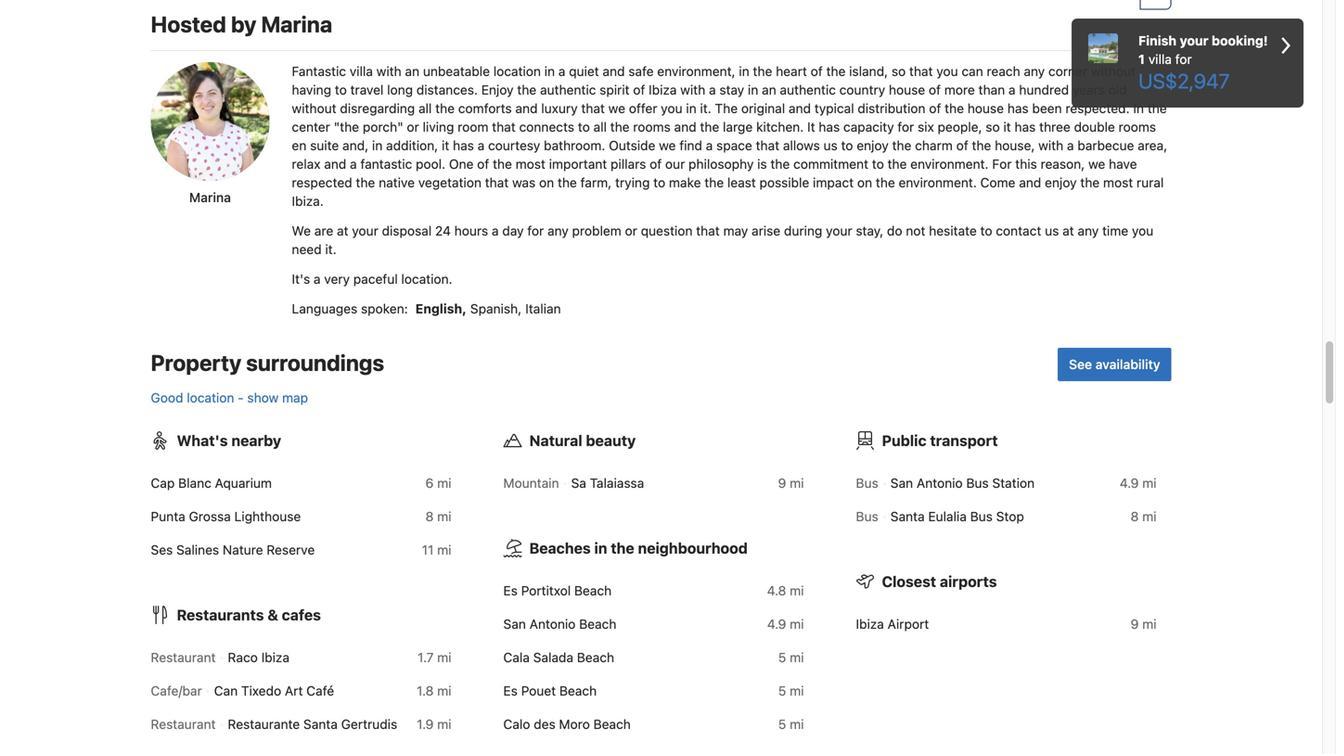 Task type: describe. For each thing, give the bounding box(es) containing it.
a down and,
[[350, 156, 357, 172]]

by
[[231, 11, 257, 37]]

0 horizontal spatial all
[[419, 101, 432, 116]]

punta grossa lighthouse
[[151, 509, 301, 525]]

during
[[785, 223, 823, 239]]

fantastic
[[361, 156, 413, 172]]

people,
[[938, 119, 983, 135]]

kitchen.
[[757, 119, 804, 135]]

location.
[[402, 272, 453, 287]]

1 horizontal spatial without
[[1092, 64, 1136, 79]]

quiet
[[569, 64, 599, 79]]

raco ibiza
[[228, 650, 290, 666]]

1 horizontal spatial it
[[1004, 119, 1012, 135]]

1 horizontal spatial santa
[[891, 509, 925, 525]]

5 mi for es pouet beach
[[779, 684, 805, 699]]

1 vertical spatial it
[[442, 138, 450, 153]]

impact
[[813, 175, 854, 190]]

the left charm at top
[[893, 138, 912, 153]]

villa inside fantastic villa with an unbeatable location in a quiet and safe environment, in the heart of the island, so that you can reach any corner without having to travel long distances.  enjoy the authentic spirit of ibiza with a stay in an authentic country house of more than a hundred years old without disregarding all the comforts and luxury that we offer you in it.  the original and typical distribution of the house has been respected. in the center "the porch" or living room that connects to all the rooms and the large kitchen.  it has capacity for six people, so it has three double rooms en suite and, in addition, it has a courtesy bathroom.  outside we find a space that allows us to enjoy the charm of the house, with a barbecue area, relax and a fantastic pool.  one of the most important pillars of our philosophy is the commitment to the environment. for this reason, we have respected the native vegetation that was on the farm, trying to make the least possible impact on the environment.  come and enjoy the most rural ibiza.
[[350, 64, 373, 79]]

have
[[1110, 156, 1138, 172]]

nearby
[[232, 432, 281, 450]]

5 mi for cala salada beach
[[779, 650, 805, 666]]

beach for cala salada beach
[[577, 650, 615, 666]]

english
[[416, 301, 463, 317]]

1 horizontal spatial your
[[826, 223, 853, 239]]

beach for san antonio beach
[[579, 617, 617, 632]]

you inside we are at your disposal 24 hours a day for any problem or question that may arise during your stay, do not hesitate to contact us at any time you need it.
[[1133, 223, 1154, 239]]

it's a very paceful location.
[[292, 272, 453, 287]]

has up one
[[453, 138, 474, 153]]

make
[[669, 175, 701, 190]]

it. inside we are at your disposal 24 hours a day for any problem or question that may arise during your stay, do not hesitate to contact us at any time you need it.
[[325, 242, 337, 257]]

a down room
[[478, 138, 485, 153]]

us$2,947
[[1139, 69, 1231, 93]]

2 vertical spatial with
[[1039, 138, 1064, 153]]

"the
[[334, 119, 359, 135]]

0 horizontal spatial enjoy
[[857, 138, 889, 153]]

hosted by marina
[[151, 11, 333, 37]]

it's
[[292, 272, 310, 287]]

are
[[315, 223, 334, 239]]

sa talaiassa
[[572, 476, 645, 491]]

1 vertical spatial environment.
[[899, 175, 978, 190]]

commitment
[[794, 156, 869, 172]]

0 horizontal spatial marina
[[189, 190, 231, 205]]

relax
[[292, 156, 321, 172]]

for
[[993, 156, 1012, 172]]

1.9 mi
[[417, 717, 452, 732]]

ibiza airport
[[856, 617, 930, 632]]

more
[[945, 82, 976, 97]]

six
[[918, 119, 935, 135]]

1 vertical spatial house
[[968, 101, 1005, 116]]

2 authentic from the left
[[780, 82, 836, 97]]

double
[[1075, 119, 1116, 135]]

to up bathroom.
[[578, 119, 590, 135]]

0 horizontal spatial santa
[[304, 717, 338, 732]]

10 element
[[1141, 0, 1172, 10]]

and up it
[[789, 101, 812, 116]]

1 horizontal spatial you
[[937, 64, 959, 79]]

the up outside
[[611, 119, 630, 135]]

0 horizontal spatial 4.9 mi
[[768, 617, 805, 632]]

or inside we are at your disposal 24 hours a day for any problem or question that may arise during your stay, do not hesitate to contact us at any time you need it.
[[625, 223, 638, 239]]

important
[[549, 156, 608, 172]]

show
[[247, 390, 279, 406]]

0 horizontal spatial your
[[352, 223, 379, 239]]

it
[[808, 119, 816, 135]]

0 vertical spatial most
[[516, 156, 546, 172]]

restaurante
[[228, 717, 300, 732]]

living
[[423, 119, 454, 135]]

we are at your disposal 24 hours a day for any problem or question that may arise during your stay, do not hesitate to contact us at any time you need it.
[[292, 223, 1154, 257]]

eulalia
[[929, 509, 967, 525]]

years
[[1073, 82, 1106, 97]]

public transport
[[882, 432, 999, 450]]

the right in
[[1148, 101, 1168, 116]]

ses
[[151, 543, 173, 558]]

the down more
[[945, 101, 965, 116]]

in right the beaches in the left bottom of the page
[[595, 540, 608, 557]]

nature
[[223, 543, 263, 558]]

cala salada beach
[[504, 650, 615, 666]]

1 vertical spatial you
[[661, 101, 683, 116]]

fantastic villa with an unbeatable location in a quiet and safe environment, in the heart of the island, so that you can reach any corner without having to travel long distances.  enjoy the authentic spirit of ibiza with a stay in an authentic country house of more than a hundred years old without disregarding all the comforts and luxury that we offer you in it.  the original and typical distribution of the house has been respected. in the center "the porch" or living room that connects to all the rooms and the large kitchen.  it has capacity for six people, so it has three double rooms en suite and, in addition, it has a courtesy bathroom.  outside we find a space that allows us to enjoy the charm of the house, with a barbecue area, relax and a fantastic pool.  one of the most important pillars of our philosophy is the commitment to the environment. for this reason, we have respected the native vegetation that was on the farm, trying to make the least possible impact on the environment.  come and enjoy the most rural ibiza.
[[292, 64, 1168, 209]]

courtesy
[[488, 138, 541, 153]]

pool.
[[416, 156, 446, 172]]

connects
[[520, 119, 575, 135]]

see availability
[[1070, 357, 1161, 372]]

0 horizontal spatial any
[[548, 223, 569, 239]]

good
[[151, 390, 183, 406]]

that up courtesy on the top
[[492, 119, 516, 135]]

the down reason,
[[1081, 175, 1100, 190]]

that up is
[[756, 138, 780, 153]]

and up find
[[675, 119, 697, 135]]

1 horizontal spatial with
[[681, 82, 706, 97]]

suite
[[310, 138, 339, 153]]

can tixedo art café
[[214, 684, 334, 699]]

1 vertical spatial so
[[986, 119, 1001, 135]]

see availability button
[[1059, 348, 1172, 382]]

raco
[[228, 650, 258, 666]]

a left stay
[[709, 82, 716, 97]]

for inside we are at your disposal 24 hours a day for any problem or question that may arise during your stay, do not hesitate to contact us at any time you need it.
[[528, 223, 544, 239]]

2 horizontal spatial any
[[1078, 223, 1100, 239]]

what's
[[177, 432, 228, 450]]

2 horizontal spatial ibiza
[[856, 617, 885, 632]]

1 vertical spatial without
[[292, 101, 337, 116]]

outside
[[609, 138, 656, 153]]

1 , from the left
[[463, 301, 467, 317]]

4.8
[[768, 583, 787, 599]]

6 mi
[[426, 476, 452, 491]]

need
[[292, 242, 322, 257]]

salines
[[176, 543, 219, 558]]

can
[[962, 64, 984, 79]]

languages spoken: english , spanish , italian
[[292, 301, 561, 317]]

restaurant for raco ibiza
[[151, 650, 216, 666]]

good location - show map
[[151, 390, 308, 406]]

see
[[1070, 357, 1093, 372]]

the up 'country'
[[827, 64, 846, 79]]

in left quiet
[[545, 64, 555, 79]]

enjoy
[[482, 82, 514, 97]]

and down suite
[[324, 156, 347, 172]]

the right enjoy
[[517, 82, 537, 97]]

0 vertical spatial house
[[889, 82, 926, 97]]

and up the connects
[[516, 101, 538, 116]]

beaches
[[530, 540, 591, 557]]

1
[[1139, 52, 1146, 67]]

talaiassa
[[590, 476, 645, 491]]

1 horizontal spatial marina
[[261, 11, 333, 37]]

closest
[[882, 573, 937, 591]]

philosophy
[[689, 156, 754, 172]]

one
[[449, 156, 474, 172]]

hundred
[[1020, 82, 1070, 97]]

of down people,
[[957, 138, 969, 153]]

spirit
[[600, 82, 630, 97]]

arise
[[752, 223, 781, 239]]

that left 'was'
[[485, 175, 509, 190]]

paceful
[[354, 272, 398, 287]]

1.7 mi
[[418, 650, 452, 666]]

location inside fantastic villa with an unbeatable location in a quiet and safe environment, in the heart of the island, so that you can reach any corner without having to travel long distances.  enjoy the authentic spirit of ibiza with a stay in an authentic country house of more than a hundred years old without disregarding all the comforts and luxury that we offer you in it.  the original and typical distribution of the house has been respected. in the center "the porch" or living room that connects to all the rooms and the large kitchen.  it has capacity for six people, so it has three double rooms en suite and, in addition, it has a courtesy bathroom.  outside we find a space that allows us to enjoy the charm of the house, with a barbecue area, relax and a fantastic pool.  one of the most important pillars of our philosophy is the commitment to the environment. for this reason, we have respected the native vegetation that was on the farm, trying to make the least possible impact on the environment.  come and enjoy the most rural ibiza.
[[494, 64, 541, 79]]

for inside fantastic villa with an unbeatable location in a quiet and safe environment, in the heart of the island, so that you can reach any corner without having to travel long distances.  enjoy the authentic spirit of ibiza with a stay in an authentic country house of more than a hundred years old without disregarding all the comforts and luxury that we offer you in it.  the original and typical distribution of the house has been respected. in the center "the porch" or living room that connects to all the rooms and the large kitchen.  it has capacity for six people, so it has three double rooms en suite and, in addition, it has a courtesy bathroom.  outside we find a space that allows us to enjoy the charm of the house, with a barbecue area, relax and a fantastic pool.  one of the most important pillars of our philosophy is the commitment to the environment. for this reason, we have respected the native vegetation that was on the farm, trying to make the least possible impact on the environment.  come and enjoy the most rural ibiza.
[[898, 119, 915, 135]]

11
[[422, 543, 434, 558]]

has left been
[[1008, 101, 1029, 116]]

it. inside fantastic villa with an unbeatable location in a quiet and safe environment, in the heart of the island, so that you can reach any corner without having to travel long distances.  enjoy the authentic spirit of ibiza with a stay in an authentic country house of more than a hundred years old without disregarding all the comforts and luxury that we offer you in it.  the original and typical distribution of the house has been respected. in the center "the porch" or living room that connects to all the rooms and the large kitchen.  it has capacity for six people, so it has three double rooms en suite and, in addition, it has a courtesy bathroom.  outside we find a space that allows us to enjoy the charm of the house, with a barbecue area, relax and a fantastic pool.  one of the most important pillars of our philosophy is the commitment to the environment. for this reason, we have respected the native vegetation that was on the farm, trying to make the least possible impact on the environment.  come and enjoy the most rural ibiza.
[[700, 101, 712, 116]]

0 horizontal spatial location
[[187, 390, 234, 406]]

1 rooms from the left
[[634, 119, 671, 135]]

the down distances.
[[436, 101, 455, 116]]

0 horizontal spatial 4.9
[[768, 617, 787, 632]]

to left travel in the left of the page
[[335, 82, 347, 97]]

of left more
[[929, 82, 941, 97]]

native
[[379, 175, 415, 190]]

the down 'important'
[[558, 175, 577, 190]]

8 mi for nearby
[[426, 509, 452, 525]]

time
[[1103, 223, 1129, 239]]

1 vertical spatial all
[[594, 119, 607, 135]]

5 for calo des moro beach
[[779, 717, 787, 732]]

that inside we are at your disposal 24 hours a day for any problem or question that may arise during your stay, do not hesitate to contact us at any time you need it.
[[697, 223, 720, 239]]

restaurante santa gertrudis
[[228, 717, 398, 732]]

house,
[[995, 138, 1036, 153]]

1.8 mi
[[417, 684, 452, 699]]

airports
[[940, 573, 998, 591]]

original
[[742, 101, 786, 116]]

ibiza.
[[292, 194, 324, 209]]

2 at from the left
[[1063, 223, 1075, 239]]

1 horizontal spatial we
[[659, 138, 676, 153]]

in left the at the right top of the page
[[686, 101, 697, 116]]

restaurant for restaurante santa gertrudis
[[151, 717, 216, 732]]

2 , from the left
[[518, 301, 522, 317]]

pillars
[[611, 156, 647, 172]]

8 for transport
[[1131, 509, 1140, 525]]

and up spirit
[[603, 64, 625, 79]]

has right it
[[819, 119, 840, 135]]

of up six
[[930, 101, 942, 116]]

reason,
[[1041, 156, 1086, 172]]

1 vertical spatial enjoy
[[1046, 175, 1078, 190]]

vegetation
[[419, 175, 482, 190]]

of left our
[[650, 156, 662, 172]]

in up original
[[748, 82, 759, 97]]

distribution
[[858, 101, 926, 116]]

property
[[151, 350, 242, 376]]

beach right moro
[[594, 717, 631, 732]]

the down fantastic
[[356, 175, 375, 190]]

may
[[724, 223, 749, 239]]

reach
[[987, 64, 1021, 79]]

5 for cala salada beach
[[779, 650, 787, 666]]

the left heart
[[753, 64, 773, 79]]

respected
[[292, 175, 353, 190]]

9 for airports
[[1131, 617, 1140, 632]]

the down the at the right top of the page
[[700, 119, 720, 135]]

the down philosophy
[[705, 175, 724, 190]]

1 on from the left
[[539, 175, 554, 190]]

9 mi for beauty
[[779, 476, 805, 491]]



Task type: locate. For each thing, give the bounding box(es) containing it.
hosted
[[151, 11, 226, 37]]

restaurants & cafes
[[177, 607, 321, 624]]

so
[[892, 64, 906, 79], [986, 119, 1001, 135]]

antonio up "eulalia"
[[917, 476, 963, 491]]

0 horizontal spatial so
[[892, 64, 906, 79]]

this
[[1016, 156, 1038, 172]]

you
[[937, 64, 959, 79], [661, 101, 683, 116], [1133, 223, 1154, 239]]

to
[[335, 82, 347, 97], [578, 119, 590, 135], [842, 138, 854, 153], [873, 156, 885, 172], [654, 175, 666, 190], [981, 223, 993, 239]]

0 vertical spatial environment.
[[911, 156, 989, 172]]

authentic down heart
[[780, 82, 836, 97]]

rural
[[1137, 175, 1165, 190]]

1 restaurant from the top
[[151, 650, 216, 666]]

0 horizontal spatial for
[[528, 223, 544, 239]]

country
[[840, 82, 886, 97]]

0 vertical spatial restaurant
[[151, 650, 216, 666]]

most down have
[[1104, 175, 1134, 190]]

antonio for beach
[[530, 617, 576, 632]]

and,
[[343, 138, 369, 153]]

fantastic
[[292, 64, 346, 79]]

us inside fantastic villa with an unbeatable location in a quiet and safe environment, in the heart of the island, so that you can reach any corner without having to travel long distances.  enjoy the authentic spirit of ibiza with a stay in an authentic country house of more than a hundred years old without disregarding all the comforts and luxury that we offer you in it.  the original and typical distribution of the house has been respected. in the center "the porch" or living room that connects to all the rooms and the large kitchen.  it has capacity for six people, so it has three double rooms en suite and, in addition, it has a courtesy bathroom.  outside we find a space that allows us to enjoy the charm of the house, with a barbecue area, relax and a fantastic pool.  one of the most important pillars of our philosophy is the commitment to the environment. for this reason, we have respected the native vegetation that was on the farm, trying to make the least possible impact on the environment.  come and enjoy the most rural ibiza.
[[824, 138, 838, 153]]

0 horizontal spatial at
[[337, 223, 349, 239]]

languages
[[292, 301, 358, 317]]

can
[[214, 684, 238, 699]]

1 horizontal spatial all
[[594, 119, 607, 135]]

0 vertical spatial with
[[377, 64, 402, 79]]

0 horizontal spatial ibiza
[[261, 650, 290, 666]]

0 vertical spatial all
[[419, 101, 432, 116]]

and down this
[[1020, 175, 1042, 190]]

house down than
[[968, 101, 1005, 116]]

rightchevron image
[[1282, 32, 1291, 59]]

addition,
[[386, 138, 438, 153]]

1 horizontal spatial 9
[[1131, 617, 1140, 632]]

beach for es pouet beach
[[560, 684, 597, 699]]

us inside we are at your disposal 24 hours a day for any problem or question that may arise during your stay, do not hesitate to contact us at any time you need it.
[[1046, 223, 1060, 239]]

stop
[[997, 509, 1025, 525]]

to down capacity
[[873, 156, 885, 172]]

1 horizontal spatial so
[[986, 119, 1001, 135]]

with
[[377, 64, 402, 79], [681, 82, 706, 97], [1039, 138, 1064, 153]]

come
[[981, 175, 1016, 190]]

0 horizontal spatial rooms
[[634, 119, 671, 135]]

san antonio bus station
[[891, 476, 1035, 491]]

san for san antonio beach
[[504, 617, 526, 632]]

without
[[1092, 64, 1136, 79], [292, 101, 337, 116]]

0 horizontal spatial most
[[516, 156, 546, 172]]

in
[[1134, 101, 1145, 116]]

a left the day
[[492, 223, 499, 239]]

the
[[715, 101, 738, 116]]

restaurant
[[151, 650, 216, 666], [151, 717, 216, 732]]

1 horizontal spatial rooms
[[1119, 119, 1157, 135]]

any left problem
[[548, 223, 569, 239]]

lighthouse
[[234, 509, 301, 525]]

1 horizontal spatial any
[[1024, 64, 1046, 79]]

mountain
[[504, 476, 559, 491]]

santa
[[891, 509, 925, 525], [304, 717, 338, 732]]

you up more
[[937, 64, 959, 79]]

1 vertical spatial ibiza
[[856, 617, 885, 632]]

0 horizontal spatial authentic
[[540, 82, 596, 97]]

the down capacity
[[888, 156, 907, 172]]

spanish
[[471, 301, 518, 317]]

2 on from the left
[[858, 175, 873, 190]]

san for san antonio bus station
[[891, 476, 914, 491]]

2 5 from the top
[[779, 684, 787, 699]]

natural
[[530, 432, 583, 450]]

the down people,
[[973, 138, 992, 153]]

ibiza left airport
[[856, 617, 885, 632]]

1 es from the top
[[504, 583, 518, 599]]

antonio
[[917, 476, 963, 491], [530, 617, 576, 632]]

0 vertical spatial you
[[937, 64, 959, 79]]

1 horizontal spatial ibiza
[[649, 82, 677, 97]]

9 for beauty
[[779, 476, 787, 491]]

0 vertical spatial it
[[1004, 119, 1012, 135]]

italian
[[526, 301, 561, 317]]

an
[[405, 64, 420, 79], [762, 82, 777, 97]]

room
[[458, 119, 489, 135]]

0 vertical spatial so
[[892, 64, 906, 79]]

you right the offer
[[661, 101, 683, 116]]

ses salines nature reserve
[[151, 543, 315, 558]]

5
[[779, 650, 787, 666], [779, 684, 787, 699], [779, 717, 787, 732]]

day
[[503, 223, 524, 239]]

an up original
[[762, 82, 777, 97]]

0 horizontal spatial it
[[442, 138, 450, 153]]

es left pouet
[[504, 684, 518, 699]]

we down spirit
[[609, 101, 626, 116]]

of right one
[[477, 156, 490, 172]]

transport
[[931, 432, 999, 450]]

1 horizontal spatial enjoy
[[1046, 175, 1078, 190]]

gertrudis
[[341, 717, 398, 732]]

1 8 mi from the left
[[426, 509, 452, 525]]

1 horizontal spatial it.
[[700, 101, 712, 116]]

luxury
[[542, 101, 578, 116]]

to down our
[[654, 175, 666, 190]]

or
[[407, 119, 419, 135], [625, 223, 638, 239]]

1 vertical spatial santa
[[304, 717, 338, 732]]

9 mi
[[779, 476, 805, 491], [1131, 617, 1157, 632]]

san up cala
[[504, 617, 526, 632]]

0 horizontal spatial 8
[[426, 509, 434, 525]]

, left 'italian'
[[518, 301, 522, 317]]

0 vertical spatial without
[[1092, 64, 1136, 79]]

disposal
[[382, 223, 432, 239]]

0 horizontal spatial 9
[[779, 476, 787, 491]]

corner
[[1049, 64, 1088, 79]]

es
[[504, 583, 518, 599], [504, 684, 518, 699]]

2 vertical spatial 5
[[779, 717, 787, 732]]

that up distribution
[[910, 64, 934, 79]]

0 vertical spatial antonio
[[917, 476, 963, 491]]

with up long
[[377, 64, 402, 79]]

all up living
[[419, 101, 432, 116]]

8 for nearby
[[426, 509, 434, 525]]

0 horizontal spatial antonio
[[530, 617, 576, 632]]

0 vertical spatial marina
[[261, 11, 333, 37]]

0 horizontal spatial you
[[661, 101, 683, 116]]

having
[[292, 82, 331, 97]]

0 vertical spatial us
[[824, 138, 838, 153]]

1 horizontal spatial villa
[[1149, 52, 1173, 67]]

0 vertical spatial location
[[494, 64, 541, 79]]

1 horizontal spatial us
[[1046, 223, 1060, 239]]

your left stay,
[[826, 223, 853, 239]]

0 horizontal spatial we
[[609, 101, 626, 116]]

and
[[603, 64, 625, 79], [516, 101, 538, 116], [789, 101, 812, 116], [675, 119, 697, 135], [324, 156, 347, 172], [1020, 175, 1042, 190]]

,
[[463, 301, 467, 317], [518, 301, 522, 317]]

1 vertical spatial we
[[659, 138, 676, 153]]

natural beauty
[[530, 432, 636, 450]]

1.7
[[418, 650, 434, 666]]

1 5 mi from the top
[[779, 650, 805, 666]]

so right island,
[[892, 64, 906, 79]]

all up bathroom.
[[594, 119, 607, 135]]

house up distribution
[[889, 82, 926, 97]]

0 vertical spatial or
[[407, 119, 419, 135]]

we
[[609, 101, 626, 116], [659, 138, 676, 153], [1089, 156, 1106, 172]]

your inside "finish your booking! 1 villa for us$2,947"
[[1181, 33, 1209, 48]]

restaurant up cafe/bar
[[151, 650, 216, 666]]

pouet
[[521, 684, 556, 699]]

three
[[1040, 119, 1071, 135]]

your right finish
[[1181, 33, 1209, 48]]

to up "commitment"
[[842, 138, 854, 153]]

you right time
[[1133, 223, 1154, 239]]

a right than
[[1009, 82, 1016, 97]]

5 for es pouet beach
[[779, 684, 787, 699]]

any inside fantastic villa with an unbeatable location in a quiet and safe environment, in the heart of the island, so that you can reach any corner without having to travel long distances.  enjoy the authentic spirit of ibiza with a stay in an authentic country house of more than a hundred years old without disregarding all the comforts and luxury that we offer you in it.  the original and typical distribution of the house has been respected. in the center "the porch" or living room that connects to all the rooms and the large kitchen.  it has capacity for six people, so it has three double rooms en suite and, in addition, it has a courtesy bathroom.  outside we find a space that allows us to enjoy the charm of the house, with a barbecue area, relax and a fantastic pool.  one of the most important pillars of our philosophy is the commitment to the environment. for this reason, we have respected the native vegetation that was on the farm, trying to make the least possible impact on the environment.  come and enjoy the most rural ibiza.
[[1024, 64, 1046, 79]]

a left quiet
[[559, 64, 566, 79]]

villa inside "finish your booking! 1 villa for us$2,947"
[[1149, 52, 1173, 67]]

0 vertical spatial 4.9
[[1120, 476, 1140, 491]]

1 5 from the top
[[779, 650, 787, 666]]

a inside we are at your disposal 24 hours a day for any problem or question that may arise during your stay, do not hesitate to contact us at any time you need it.
[[492, 223, 499, 239]]

1 vertical spatial an
[[762, 82, 777, 97]]

1 vertical spatial marina
[[189, 190, 231, 205]]

0 horizontal spatial 9 mi
[[779, 476, 805, 491]]

2 vertical spatial we
[[1089, 156, 1106, 172]]

of
[[811, 64, 823, 79], [633, 82, 646, 97], [929, 82, 941, 97], [930, 101, 942, 116], [957, 138, 969, 153], [477, 156, 490, 172], [650, 156, 662, 172]]

at right are
[[337, 223, 349, 239]]

unbeatable
[[423, 64, 490, 79]]

of right heart
[[811, 64, 823, 79]]

0 horizontal spatial us
[[824, 138, 838, 153]]

enjoy down reason,
[[1046, 175, 1078, 190]]

so up house,
[[986, 119, 1001, 135]]

beach right the salada in the left of the page
[[577, 650, 615, 666]]

restaurant down cafe/bar
[[151, 717, 216, 732]]

the down courtesy on the top
[[493, 156, 512, 172]]

es for es pouet beach
[[504, 684, 518, 699]]

antonio for bus
[[917, 476, 963, 491]]

1 horizontal spatial 4.9
[[1120, 476, 1140, 491]]

bus
[[856, 476, 879, 491], [967, 476, 989, 491], [856, 509, 879, 525], [971, 509, 993, 525]]

1 vertical spatial san
[[504, 617, 526, 632]]

to inside we are at your disposal 24 hours a day for any problem or question that may arise during your stay, do not hesitate to contact us at any time you need it.
[[981, 223, 993, 239]]

antonio up the salada in the left of the page
[[530, 617, 576, 632]]

ibiza
[[649, 82, 677, 97], [856, 617, 885, 632], [261, 650, 290, 666]]

0 vertical spatial 4.9 mi
[[1120, 476, 1157, 491]]

1 horizontal spatial location
[[494, 64, 541, 79]]

island,
[[850, 64, 889, 79]]

3 5 from the top
[[779, 717, 787, 732]]

1 horizontal spatial for
[[898, 119, 915, 135]]

0 horizontal spatial on
[[539, 175, 554, 190]]

it up house,
[[1004, 119, 1012, 135]]

1.8
[[417, 684, 434, 699]]

the right the beaches in the left bottom of the page
[[611, 540, 635, 557]]

cafe/bar
[[151, 684, 202, 699]]

2 5 mi from the top
[[779, 684, 805, 699]]

2 vertical spatial for
[[528, 223, 544, 239]]

hesitate
[[930, 223, 977, 239]]

rooms down in
[[1119, 119, 1157, 135]]

the right is
[[771, 156, 790, 172]]

that down spirit
[[582, 101, 605, 116]]

public
[[882, 432, 927, 450]]

11 mi
[[422, 543, 452, 558]]

villa right 1
[[1149, 52, 1173, 67]]

most up 'was'
[[516, 156, 546, 172]]

1 at from the left
[[337, 223, 349, 239]]

rooms
[[634, 119, 671, 135], [1119, 119, 1157, 135]]

3 5 mi from the top
[[779, 717, 805, 732]]

space
[[717, 138, 753, 153]]

2 horizontal spatial we
[[1089, 156, 1106, 172]]

1 horizontal spatial 8
[[1131, 509, 1140, 525]]

2 restaurant from the top
[[151, 717, 216, 732]]

that left may
[[697, 223, 720, 239]]

the up do
[[876, 175, 896, 190]]

has up house,
[[1015, 119, 1036, 135]]

calo des moro beach
[[504, 717, 631, 732]]

in up stay
[[739, 64, 750, 79]]

any
[[1024, 64, 1046, 79], [548, 223, 569, 239], [1078, 223, 1100, 239]]

of down safe
[[633, 82, 646, 97]]

2 vertical spatial ibiza
[[261, 650, 290, 666]]

1 vertical spatial 4.9
[[768, 617, 787, 632]]

2 es from the top
[[504, 684, 518, 699]]

on right impact
[[858, 175, 873, 190]]

1 horizontal spatial ,
[[518, 301, 522, 317]]

at
[[337, 223, 349, 239], [1063, 223, 1075, 239]]

1 vertical spatial most
[[1104, 175, 1134, 190]]

a up reason,
[[1068, 138, 1075, 153]]

1 authentic from the left
[[540, 82, 596, 97]]

1 8 from the left
[[426, 509, 434, 525]]

for up the us$2,947
[[1176, 52, 1193, 67]]

2 8 mi from the left
[[1131, 509, 1157, 525]]

surroundings
[[246, 350, 384, 376]]

ibiza inside fantastic villa with an unbeatable location in a quiet and safe environment, in the heart of the island, so that you can reach any corner without having to travel long distances.  enjoy the authentic spirit of ibiza with a stay in an authentic country house of more than a hundred years old without disregarding all the comforts and luxury that we offer you in it.  the original and typical distribution of the house has been respected. in the center "the porch" or living room that connects to all the rooms and the large kitchen.  it has capacity for six people, so it has three double rooms en suite and, in addition, it has a courtesy bathroom.  outside we find a space that allows us to enjoy the charm of the house, with a barbecue area, relax and a fantastic pool.  one of the most important pillars of our philosophy is the commitment to the environment. for this reason, we have respected the native vegetation that was on the farm, trying to make the least possible impact on the environment.  come and enjoy the most rural ibiza.
[[649, 82, 677, 97]]

it down living
[[442, 138, 450, 153]]

0 vertical spatial es
[[504, 583, 518, 599]]

ibiza right raco
[[261, 650, 290, 666]]

ibiza up the offer
[[649, 82, 677, 97]]

2 8 from the left
[[1131, 509, 1140, 525]]

0 vertical spatial enjoy
[[857, 138, 889, 153]]

1 horizontal spatial on
[[858, 175, 873, 190]]

beach up 'cala salada beach'
[[579, 617, 617, 632]]

san down public
[[891, 476, 914, 491]]

a right it's
[[314, 272, 321, 287]]

es for es portitxol beach
[[504, 583, 518, 599]]

we
[[292, 223, 311, 239]]

us right contact
[[1046, 223, 1060, 239]]

cap
[[151, 476, 175, 491]]

allows
[[784, 138, 821, 153]]

do
[[888, 223, 903, 239]]

2 horizontal spatial your
[[1181, 33, 1209, 48]]

beach for es portitxol beach
[[575, 583, 612, 599]]

0 horizontal spatial villa
[[350, 64, 373, 79]]

1 horizontal spatial at
[[1063, 223, 1075, 239]]

or inside fantastic villa with an unbeatable location in a quiet and safe environment, in the heart of the island, so that you can reach any corner without having to travel long distances.  enjoy the authentic spirit of ibiza with a stay in an authentic country house of more than a hundred years old without disregarding all the comforts and luxury that we offer you in it.  the original and typical distribution of the house has been respected. in the center "the porch" or living room that connects to all the rooms and the large kitchen.  it has capacity for six people, so it has three double rooms en suite and, in addition, it has a courtesy bathroom.  outside we find a space that allows us to enjoy the charm of the house, with a barbecue area, relax and a fantastic pool.  one of the most important pillars of our philosophy is the commitment to the environment. for this reason, we have respected the native vegetation that was on the farm, trying to make the least possible impact on the environment.  come and enjoy the most rural ibiza.
[[407, 119, 419, 135]]

find
[[680, 138, 703, 153]]

santa left "eulalia"
[[891, 509, 925, 525]]

finish
[[1139, 33, 1177, 48]]

in down porch"
[[372, 138, 383, 153]]

any up "hundred"
[[1024, 64, 1046, 79]]

authentic
[[540, 82, 596, 97], [780, 82, 836, 97]]

for right the day
[[528, 223, 544, 239]]

villa up travel in the left of the page
[[350, 64, 373, 79]]

for inside "finish your booking! 1 villa for us$2,947"
[[1176, 52, 1193, 67]]

with down three
[[1039, 138, 1064, 153]]

1 horizontal spatial house
[[968, 101, 1005, 116]]

mi
[[437, 476, 452, 491], [790, 476, 805, 491], [1143, 476, 1157, 491], [437, 509, 452, 525], [1143, 509, 1157, 525], [437, 543, 452, 558], [790, 583, 805, 599], [790, 617, 805, 632], [1143, 617, 1157, 632], [437, 650, 452, 666], [790, 650, 805, 666], [437, 684, 452, 699], [790, 684, 805, 699], [437, 717, 452, 732], [790, 717, 805, 732]]

the
[[753, 64, 773, 79], [827, 64, 846, 79], [517, 82, 537, 97], [436, 101, 455, 116], [945, 101, 965, 116], [1148, 101, 1168, 116], [611, 119, 630, 135], [700, 119, 720, 135], [893, 138, 912, 153], [973, 138, 992, 153], [493, 156, 512, 172], [771, 156, 790, 172], [888, 156, 907, 172], [356, 175, 375, 190], [558, 175, 577, 190], [705, 175, 724, 190], [876, 175, 896, 190], [1081, 175, 1100, 190], [611, 540, 635, 557]]

at left time
[[1063, 223, 1075, 239]]

9 mi for airports
[[1131, 617, 1157, 632]]

0 vertical spatial we
[[609, 101, 626, 116]]

barbecue
[[1078, 138, 1135, 153]]

4.9 mi
[[1120, 476, 1157, 491], [768, 617, 805, 632]]

0 vertical spatial for
[[1176, 52, 1193, 67]]

us
[[824, 138, 838, 153], [1046, 223, 1060, 239]]

long
[[387, 82, 413, 97]]

5 mi for calo des moro beach
[[779, 717, 805, 732]]

distances.
[[417, 82, 478, 97]]

0 vertical spatial 5 mi
[[779, 650, 805, 666]]

1 vertical spatial restaurant
[[151, 717, 216, 732]]

moro
[[559, 717, 590, 732]]

1 horizontal spatial authentic
[[780, 82, 836, 97]]

0 vertical spatial 5
[[779, 650, 787, 666]]

2 rooms from the left
[[1119, 119, 1157, 135]]

portitxol
[[521, 583, 571, 599]]

art
[[285, 684, 303, 699]]

1 vertical spatial for
[[898, 119, 915, 135]]

0 vertical spatial an
[[405, 64, 420, 79]]

, left spanish
[[463, 301, 467, 317]]

we up our
[[659, 138, 676, 153]]

1 horizontal spatial 8 mi
[[1131, 509, 1157, 525]]

2 vertical spatial you
[[1133, 223, 1154, 239]]

santa down 'café'
[[304, 717, 338, 732]]

1 vertical spatial es
[[504, 684, 518, 699]]

a right find
[[706, 138, 713, 153]]

on right 'was'
[[539, 175, 554, 190]]

enjoy
[[857, 138, 889, 153], [1046, 175, 1078, 190]]

grossa
[[189, 509, 231, 525]]

0 horizontal spatial with
[[377, 64, 402, 79]]

authentic up luxury
[[540, 82, 596, 97]]

problem
[[572, 223, 622, 239]]

0 vertical spatial santa
[[891, 509, 925, 525]]

8 mi for transport
[[1131, 509, 1157, 525]]

enjoy down capacity
[[857, 138, 889, 153]]



Task type: vqa. For each thing, say whether or not it's contained in the screenshot.
topmost conditioning
no



